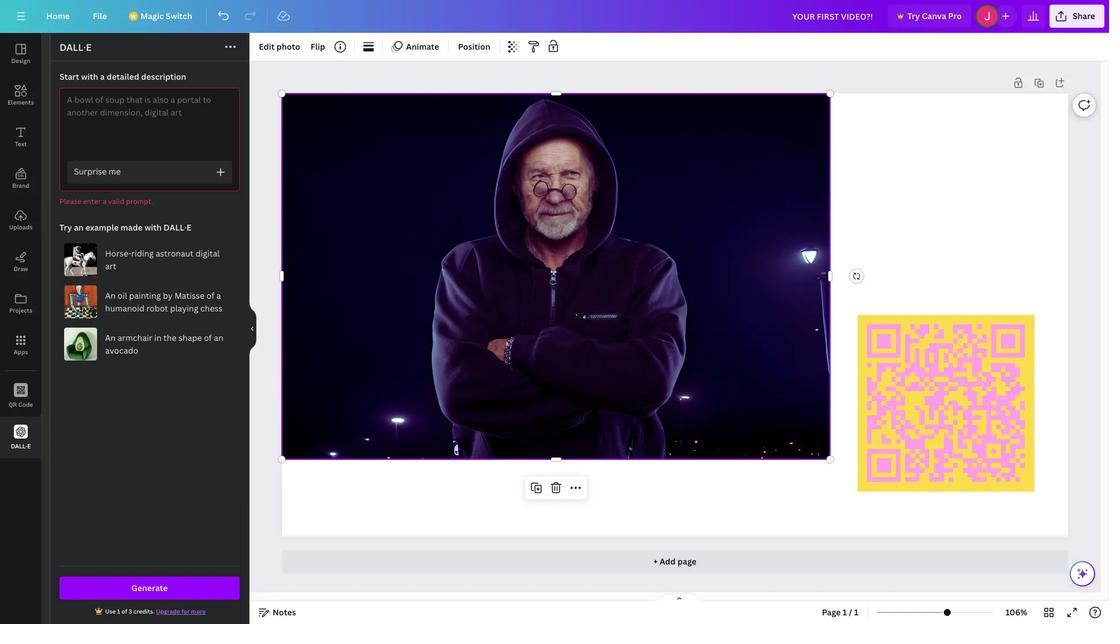 Task type: vqa. For each thing, say whether or not it's contained in the screenshot.
bottom Last
no



Task type: describe. For each thing, give the bounding box(es) containing it.
/
[[849, 607, 853, 618]]

canva
[[922, 10, 947, 21]]

dall·e element
[[50, 61, 249, 624]]

try canva pro button
[[888, 5, 972, 28]]

1 1 from the left
[[843, 607, 848, 618]]

flip button
[[306, 38, 330, 56]]

pro
[[949, 10, 962, 21]]

+ add page button
[[282, 550, 1069, 573]]

edit photo button
[[254, 38, 305, 56]]

file button
[[84, 5, 116, 28]]

apps
[[14, 348, 28, 356]]

position button
[[454, 38, 495, 56]]

page 1 / 1
[[823, 607, 859, 618]]

elements
[[8, 98, 34, 106]]

qr code button
[[0, 375, 42, 417]]

draw
[[14, 265, 28, 273]]

photo
[[277, 41, 300, 52]]

side panel tab list
[[0, 33, 42, 458]]

Design title text field
[[784, 5, 884, 28]]

notes button
[[254, 603, 301, 622]]

notes
[[273, 607, 296, 618]]

home link
[[37, 5, 79, 28]]

page
[[678, 556, 697, 567]]

home
[[46, 10, 70, 21]]

canva assistant image
[[1076, 567, 1090, 581]]

magic switch button
[[121, 5, 202, 28]]

share
[[1073, 10, 1096, 21]]

brand
[[12, 181, 29, 190]]

+
[[654, 556, 658, 567]]

106% button
[[998, 603, 1036, 622]]

106%
[[1006, 607, 1028, 618]]

page
[[823, 607, 841, 618]]



Task type: locate. For each thing, give the bounding box(es) containing it.
elements button
[[0, 75, 42, 116]]

file
[[93, 10, 107, 21]]

1 vertical spatial dall·e
[[11, 442, 31, 450]]

try canva pro
[[908, 10, 962, 21]]

1 right /
[[855, 607, 859, 618]]

dall·e inside button
[[11, 442, 31, 450]]

add
[[660, 556, 676, 567]]

qr
[[9, 400, 17, 408]]

edit photo
[[259, 41, 300, 52]]

dall·e
[[60, 41, 92, 54], [11, 442, 31, 450]]

position
[[458, 41, 491, 52]]

uploads
[[9, 223, 32, 231]]

text
[[15, 140, 27, 148]]

dall·e down qr code
[[11, 442, 31, 450]]

0 horizontal spatial 1
[[843, 607, 848, 618]]

show pages image
[[652, 593, 707, 602]]

projects button
[[0, 283, 42, 324]]

1 horizontal spatial 1
[[855, 607, 859, 618]]

animate
[[406, 41, 439, 52]]

flip
[[311, 41, 325, 52]]

2 1 from the left
[[855, 607, 859, 618]]

animate button
[[388, 38, 444, 56]]

magic switch
[[141, 10, 192, 21]]

design
[[11, 57, 30, 65]]

main menu bar
[[0, 0, 1110, 33]]

1 horizontal spatial dall·e
[[60, 41, 92, 54]]

code
[[18, 400, 33, 408]]

magic
[[141, 10, 164, 21]]

apps button
[[0, 324, 42, 366]]

0 horizontal spatial dall·e
[[11, 442, 31, 450]]

edit
[[259, 41, 275, 52]]

projects
[[9, 306, 32, 314]]

uploads button
[[0, 199, 42, 241]]

dall·e button
[[0, 417, 42, 458]]

qr code
[[9, 400, 33, 408]]

0 vertical spatial dall·e
[[60, 41, 92, 54]]

hide image
[[249, 301, 257, 356]]

dall·e down home link
[[60, 41, 92, 54]]

design button
[[0, 33, 42, 75]]

draw button
[[0, 241, 42, 283]]

1 left /
[[843, 607, 848, 618]]

share button
[[1050, 5, 1105, 28]]

+ add page
[[654, 556, 697, 567]]

switch
[[166, 10, 192, 21]]

brand button
[[0, 158, 42, 199]]

text button
[[0, 116, 42, 158]]

try
[[908, 10, 921, 21]]

1
[[843, 607, 848, 618], [855, 607, 859, 618]]



